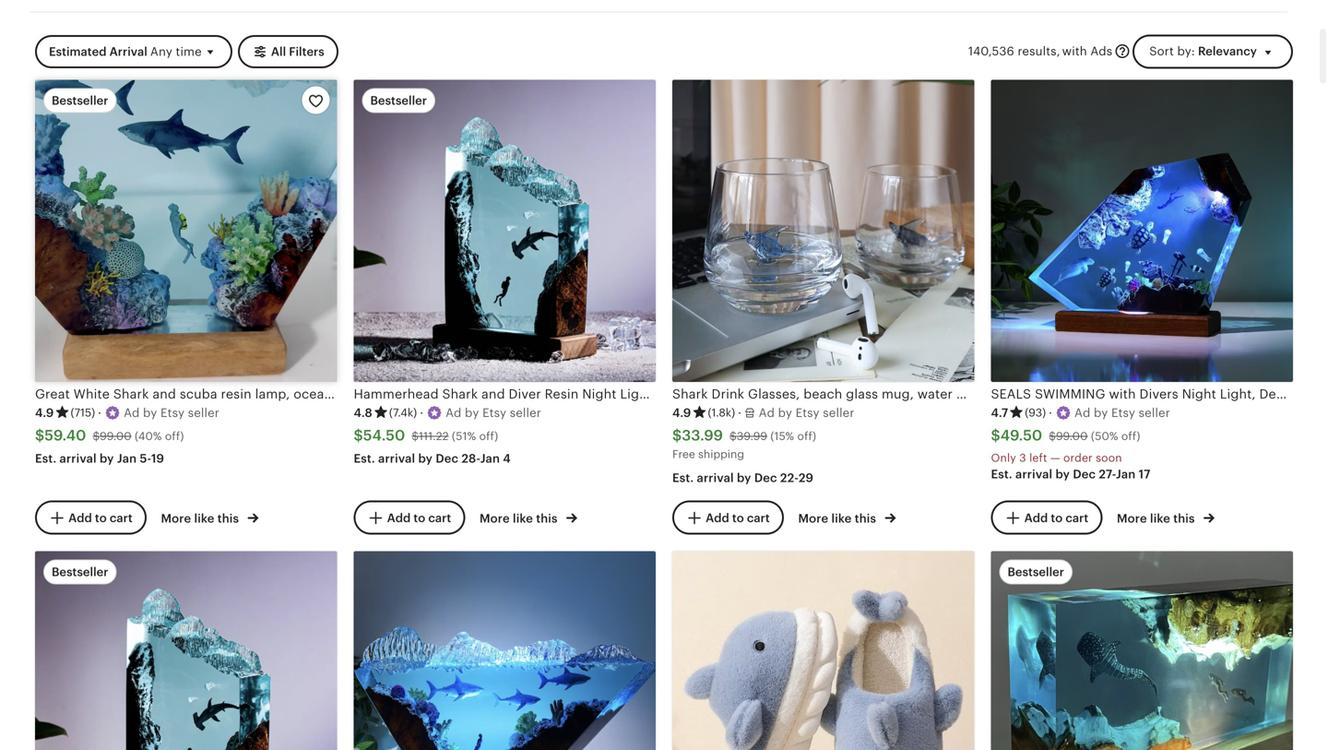 Task type: locate. For each thing, give the bounding box(es) containing it.
4.9
[[35, 406, 54, 420], [673, 406, 692, 420]]

4 add from the left
[[1025, 511, 1049, 525]]

by
[[100, 452, 114, 466], [419, 452, 433, 466], [1056, 467, 1071, 481], [737, 471, 752, 485]]

all filters
[[271, 45, 325, 58]]

1 add from the left
[[68, 511, 92, 525]]

free
[[673, 448, 696, 461]]

99.00 inside $ 59.40 $ 99.00 (40% off)
[[100, 430, 132, 442]]

99.00 inside $ 49.50 $ 99.00 (50% off)
[[1057, 430, 1089, 442]]

140,536 results,
[[969, 44, 1061, 58]]

2 horizontal spatial jan
[[1117, 467, 1136, 481]]

by down $ 54.50 $ 111.22 (51% off)
[[419, 452, 433, 466]]

to down est. arrival by jan 5-19
[[95, 511, 107, 525]]

4 this from the left
[[1174, 512, 1196, 525]]

$ 49.50 $ 99.00 (50% off)
[[992, 427, 1141, 444]]

add to cart down est. arrival by dec 22-29 at bottom
[[706, 511, 770, 525]]

arrival down 'left'
[[1016, 467, 1053, 481]]

1 this from the left
[[218, 512, 239, 525]]

4 add to cart from the left
[[1025, 511, 1089, 525]]

1 horizontal spatial bestseller link
[[992, 551, 1294, 750]]

add to cart down est. arrival by jan 5-19
[[68, 511, 133, 525]]

0 horizontal spatial hammerhead shark and diver resin night light epoxy and wooden lamp epoxy resin wood rustic creative handmade furniture and decor image
[[35, 551, 337, 750]]

arrival down 59.40
[[60, 452, 97, 466]]

like for 59.40
[[194, 512, 215, 525]]

add to cart button for 59.40
[[35, 500, 147, 535]]

dec for dec 22-29
[[755, 471, 778, 485]]

2 4.9 from the left
[[673, 406, 692, 420]]

dec left 22-
[[755, 471, 778, 485]]

jan
[[117, 452, 137, 466], [481, 452, 500, 466], [1117, 467, 1136, 481]]

this
[[218, 512, 239, 525], [536, 512, 558, 525], [855, 512, 877, 525], [1174, 512, 1196, 525]]

more down 29 at the right of page
[[799, 512, 829, 525]]

2 horizontal spatial dec
[[1074, 467, 1097, 481]]

to for 59.40
[[95, 511, 107, 525]]

more like this link down 29 at the right of page
[[799, 508, 896, 527]]

add to cart button down only 3 left — order soon est. arrival by dec 27-jan 17
[[992, 500, 1103, 535]]

to down est. arrival by dec 22-29 at bottom
[[733, 511, 745, 525]]

to down est. arrival by dec 28-jan 4 on the left of the page
[[414, 511, 426, 525]]

off) right (51%
[[480, 430, 499, 442]]

1 more like this from the left
[[161, 512, 242, 525]]

add to cart button down est. arrival by jan 5-19
[[35, 500, 147, 535]]

est.
[[35, 452, 57, 466], [354, 452, 375, 466], [992, 467, 1013, 481], [673, 471, 694, 485]]

1 like from the left
[[194, 512, 215, 525]]

off) inside $ 54.50 $ 111.22 (51% off)
[[480, 430, 499, 442]]

3 off) from the left
[[798, 430, 817, 442]]

—
[[1051, 452, 1061, 464]]

off) right (50%
[[1122, 430, 1141, 442]]

4 more from the left
[[1118, 512, 1148, 525]]

off) inside $ 49.50 $ 99.00 (50% off)
[[1122, 430, 1141, 442]]

all
[[271, 45, 286, 58]]

more like this link for 54.50
[[480, 508, 578, 527]]

$ 59.40 $ 99.00 (40% off)
[[35, 427, 184, 444]]

more like this down 17
[[1118, 512, 1199, 525]]

est. arrival by jan 5-19
[[35, 452, 164, 466]]

add to cart for 59.40
[[68, 511, 133, 525]]

cart
[[110, 511, 133, 525], [429, 511, 452, 525], [747, 511, 770, 525], [1066, 511, 1089, 525]]

by down the —
[[1056, 467, 1071, 481]]

3 to from the left
[[733, 511, 745, 525]]

est. inside only 3 left — order soon est. arrival by dec 27-jan 17
[[992, 467, 1013, 481]]

cart for 33.99
[[747, 511, 770, 525]]

add to cart down est. arrival by dec 28-jan 4 on the left of the page
[[387, 511, 452, 525]]

(50%
[[1092, 430, 1119, 442]]

1 add to cart button from the left
[[35, 500, 147, 535]]

$ inside $ 49.50 $ 99.00 (50% off)
[[1050, 430, 1057, 442]]

1 add to cart from the left
[[68, 511, 133, 525]]

more
[[161, 512, 191, 525], [480, 512, 510, 525], [799, 512, 829, 525], [1118, 512, 1148, 525]]

3 more like this from the left
[[799, 512, 880, 525]]

1 more from the left
[[161, 512, 191, 525]]

3 more from the left
[[799, 512, 829, 525]]

(51%
[[452, 430, 476, 442]]

(1.8k)
[[708, 406, 736, 419]]

1 horizontal spatial 99.00
[[1057, 430, 1089, 442]]

estimated arrival any time
[[49, 45, 202, 58]]

arrival down shipping
[[697, 471, 734, 485]]

0 horizontal spatial 99.00
[[100, 430, 132, 442]]

· for 59.40
[[98, 406, 102, 420]]

all filters button
[[238, 35, 338, 68]]

4 cart from the left
[[1066, 511, 1089, 525]]

est. arrival by dec 22-29
[[673, 471, 814, 485]]

off) for 49.50
[[1122, 430, 1141, 442]]

like for 49.50
[[1151, 512, 1171, 525]]

est. for est. arrival by dec 22-29
[[673, 471, 694, 485]]

dec down order at the bottom
[[1074, 467, 1097, 481]]

add
[[68, 511, 92, 525], [387, 511, 411, 525], [706, 511, 730, 525], [1025, 511, 1049, 525]]

by down shipping
[[737, 471, 752, 485]]

more for 54.50
[[480, 512, 510, 525]]

49.50
[[1001, 427, 1043, 444]]

arrival inside only 3 left — order soon est. arrival by dec 27-jan 17
[[1016, 467, 1053, 481]]

add to cart down only 3 left — order soon est. arrival by dec 27-jan 17
[[1025, 511, 1089, 525]]

add to cart
[[68, 511, 133, 525], [387, 511, 452, 525], [706, 511, 770, 525], [1025, 511, 1089, 525]]

more like this link for 49.50
[[1118, 508, 1215, 527]]

arrival
[[60, 452, 97, 466], [378, 452, 415, 466], [1016, 467, 1053, 481], [697, 471, 734, 485]]

2 cart from the left
[[429, 511, 452, 525]]

dec for dec 28-jan 4
[[436, 452, 459, 466]]

1 horizontal spatial 4.9
[[673, 406, 692, 420]]

99.00 up order at the bottom
[[1057, 430, 1089, 442]]

add down est. arrival by dec 28-jan 4 on the left of the page
[[387, 511, 411, 525]]

cart down est. arrival by jan 5-19
[[110, 511, 133, 525]]

2 like from the left
[[513, 512, 533, 525]]

more down 17
[[1118, 512, 1148, 525]]

(40%
[[135, 430, 162, 442]]

arrival down 54.50
[[378, 452, 415, 466]]

to
[[95, 511, 107, 525], [414, 511, 426, 525], [733, 511, 745, 525], [1052, 511, 1063, 525]]

2 add to cart button from the left
[[354, 500, 465, 535]]

17
[[1139, 467, 1151, 481]]

jan left 5-
[[117, 452, 137, 466]]

add to cart for 54.50
[[387, 511, 452, 525]]

99.00 for 49.50
[[1057, 430, 1089, 442]]

2 to from the left
[[414, 511, 426, 525]]

cart down est. arrival by dec 22-29 at bottom
[[747, 511, 770, 525]]

relevancy
[[1199, 44, 1258, 58]]

2 add to cart from the left
[[387, 511, 452, 525]]

cart down est. arrival by dec 28-jan 4 on the left of the page
[[429, 511, 452, 525]]

4 more like this link from the left
[[1118, 508, 1215, 527]]

off) inside $ 33.99 $ 39.99 (15% off) free shipping
[[798, 430, 817, 442]]

99.00
[[100, 430, 132, 442], [1057, 430, 1089, 442]]

0 horizontal spatial bestseller link
[[35, 551, 337, 750]]

more like this link down 19
[[161, 508, 259, 527]]

4 more like this from the left
[[1118, 512, 1199, 525]]

0 horizontal spatial 4.9
[[35, 406, 54, 420]]

this for 59.40
[[218, 512, 239, 525]]

1 cart from the left
[[110, 511, 133, 525]]

1 4.9 from the left
[[35, 406, 54, 420]]

more like this for 59.40
[[161, 512, 242, 525]]

time
[[176, 45, 202, 58]]

more like this
[[161, 512, 242, 525], [480, 512, 561, 525], [799, 512, 880, 525], [1118, 512, 1199, 525]]

more like this link down 17
[[1118, 508, 1215, 527]]

140,536
[[969, 44, 1015, 58]]

1 more like this link from the left
[[161, 508, 259, 527]]

bestseller link
[[35, 551, 337, 750], [992, 551, 1294, 750]]

3 · from the left
[[738, 406, 742, 420]]

more for 59.40
[[161, 512, 191, 525]]

3 add to cart button from the left
[[673, 500, 784, 535]]

add to cart button down est. arrival by dec 28-jan 4 on the left of the page
[[354, 500, 465, 535]]

·
[[98, 406, 102, 420], [420, 406, 424, 420], [738, 406, 742, 420], [1049, 406, 1053, 420]]

3 add from the left
[[706, 511, 730, 525]]

more like this link
[[161, 508, 259, 527], [480, 508, 578, 527], [799, 508, 896, 527], [1118, 508, 1215, 527]]

product video element
[[35, 80, 337, 382], [354, 551, 656, 750], [992, 551, 1294, 750]]

dec
[[436, 452, 459, 466], [1074, 467, 1097, 481], [755, 471, 778, 485]]

add down 'left'
[[1025, 511, 1049, 525]]

like
[[194, 512, 215, 525], [513, 512, 533, 525], [832, 512, 852, 525], [1151, 512, 1171, 525]]

jan left 17
[[1117, 467, 1136, 481]]

4.9 up 59.40
[[35, 406, 54, 420]]

with
[[1063, 44, 1088, 58]]

2 more from the left
[[480, 512, 510, 525]]

by down $ 59.40 $ 99.00 (40% off)
[[100, 452, 114, 466]]

1 to from the left
[[95, 511, 107, 525]]

more down 4
[[480, 512, 510, 525]]

· right (1.8k) on the right of the page
[[738, 406, 742, 420]]

1 horizontal spatial hammerhead shark and diver resin night light epoxy and wooden lamp epoxy resin wood rustic creative handmade furniture and decor image
[[354, 80, 656, 382]]

2 more like this link from the left
[[480, 508, 578, 527]]

(7.4k)
[[389, 406, 417, 419]]

1 horizontal spatial dec
[[755, 471, 778, 485]]

left
[[1030, 452, 1048, 464]]

3 more like this link from the left
[[799, 508, 896, 527]]

4.9 up the "33.99"
[[673, 406, 692, 420]]

4 · from the left
[[1049, 406, 1053, 420]]

to for 54.50
[[414, 511, 426, 525]]

hammerhead shark and diver resin night light epoxy and wooden lamp epoxy resin wood rustic creative handmade furniture and decor image
[[354, 80, 656, 382], [35, 551, 337, 750]]

only
[[992, 452, 1017, 464]]

1 horizontal spatial jan
[[481, 452, 500, 466]]

1 99.00 from the left
[[100, 430, 132, 442]]

4.8
[[354, 406, 373, 420]]

more like this link down 4
[[480, 508, 578, 527]]

more like this down 19
[[161, 512, 242, 525]]

off) right (15%
[[798, 430, 817, 442]]

1 horizontal spatial product video element
[[354, 551, 656, 750]]

2 99.00 from the left
[[1057, 430, 1089, 442]]

dec left 28-
[[436, 452, 459, 466]]

more like this down 4
[[480, 512, 561, 525]]

· right the (715)
[[98, 406, 102, 420]]

cart down only 3 left — order soon est. arrival by dec 27-jan 17
[[1066, 511, 1089, 525]]

2 add from the left
[[387, 511, 411, 525]]

4 to from the left
[[1052, 511, 1063, 525]]

add down est. arrival by dec 22-29 at bottom
[[706, 511, 730, 525]]

add for 54.50
[[387, 511, 411, 525]]

jan inside only 3 left — order soon est. arrival by dec 27-jan 17
[[1117, 467, 1136, 481]]

est. down free
[[673, 471, 694, 485]]

est. down 59.40
[[35, 452, 57, 466]]

$ 33.99 $ 39.99 (15% off) free shipping
[[673, 427, 817, 461]]

whale shark cube resin lamp, handmade ornament, diver art craft, ocean art, best friend gift, unique decor, gift for kids image
[[992, 551, 1294, 750]]

1 off) from the left
[[165, 430, 184, 442]]

add down est. arrival by jan 5-19
[[68, 511, 92, 525]]

off) for 33.99
[[798, 430, 817, 442]]

to down only 3 left — order soon est. arrival by dec 27-jan 17
[[1052, 511, 1063, 525]]

dec inside only 3 left — order soon est. arrival by dec 27-jan 17
[[1074, 467, 1097, 481]]

2 this from the left
[[536, 512, 558, 525]]

99.00 up est. arrival by jan 5-19
[[100, 430, 132, 442]]

more down 19
[[161, 512, 191, 525]]

2 more like this from the left
[[480, 512, 561, 525]]

2 horizontal spatial product video element
[[992, 551, 1294, 750]]

4 like from the left
[[1151, 512, 1171, 525]]

0 horizontal spatial dec
[[436, 452, 459, 466]]

shipping
[[699, 448, 745, 461]]

more for 49.50
[[1118, 512, 1148, 525]]

add to cart button
[[35, 500, 147, 535], [354, 500, 465, 535], [673, 500, 784, 535], [992, 500, 1103, 535]]

off)
[[165, 430, 184, 442], [480, 430, 499, 442], [798, 430, 817, 442], [1122, 430, 1141, 442]]

0 horizontal spatial product video element
[[35, 80, 337, 382]]

jan left 4
[[481, 452, 500, 466]]

4 add to cart button from the left
[[992, 500, 1103, 535]]

est. down only
[[992, 467, 1013, 481]]

$ inside $ 59.40 $ 99.00 (40% off)
[[93, 430, 100, 442]]

more like this down 29 at the right of page
[[799, 512, 880, 525]]

2 off) from the left
[[480, 430, 499, 442]]

1 · from the left
[[98, 406, 102, 420]]

bestseller
[[52, 94, 108, 108], [371, 94, 427, 108], [52, 565, 108, 579], [1008, 565, 1065, 579]]

· right (7.4k)
[[420, 406, 424, 420]]

2 · from the left
[[420, 406, 424, 420]]

off) inside $ 59.40 $ 99.00 (40% off)
[[165, 430, 184, 442]]

off) right (40%
[[165, 430, 184, 442]]

3 add to cart from the left
[[706, 511, 770, 525]]

3 cart from the left
[[747, 511, 770, 525]]

$
[[35, 427, 45, 444], [354, 427, 363, 444], [673, 427, 682, 444], [992, 427, 1001, 444], [93, 430, 100, 442], [412, 430, 419, 442], [730, 430, 737, 442], [1050, 430, 1057, 442]]

est. down 54.50
[[354, 452, 375, 466]]

111.22
[[419, 430, 449, 442]]

4 off) from the left
[[1122, 430, 1141, 442]]

· right (93)
[[1049, 406, 1053, 420]]

add to cart button down est. arrival by dec 22-29 at bottom
[[673, 500, 784, 535]]



Task type: vqa. For each thing, say whether or not it's contained in the screenshot.
314 items
no



Task type: describe. For each thing, give the bounding box(es) containing it.
this for 54.50
[[536, 512, 558, 525]]

add to cart button for 54.50
[[354, 500, 465, 535]]

arrival for jan 5-19
[[60, 452, 97, 466]]

add for 49.50
[[1025, 511, 1049, 525]]

1 bestseller link from the left
[[35, 551, 337, 750]]

order
[[1064, 452, 1093, 464]]

ads
[[1091, 44, 1113, 58]]

results,
[[1018, 44, 1061, 58]]

add to cart for 49.50
[[1025, 511, 1089, 525]]

seals swimming with divers night light, deep ocean resin lamp shark lamp resin wood lamp personalized night light christmas gifts daughter image
[[992, 80, 1294, 382]]

· for 54.50
[[420, 406, 424, 420]]

27-
[[1100, 467, 1117, 481]]

more like this for 49.50
[[1118, 512, 1199, 525]]

5-
[[140, 452, 151, 466]]

any
[[150, 45, 173, 58]]

only 3 left — order soon est. arrival by dec 27-jan 17
[[992, 452, 1151, 481]]

4
[[503, 452, 511, 466]]

like for 54.50
[[513, 512, 533, 525]]

1 vertical spatial hammerhead shark and diver resin night light epoxy and wooden lamp epoxy resin wood rustic creative handmade furniture and decor image
[[35, 551, 337, 750]]

est. for est. arrival by jan 5-19
[[35, 452, 57, 466]]

3
[[1020, 452, 1027, 464]]

2 bestseller link from the left
[[992, 551, 1294, 750]]

shark cozy fluffy plush slippers warm cute winter indoor shark slippers couple slippers kawaii shark slippers furry shark slippers animal image
[[673, 551, 975, 750]]

with ads
[[1063, 44, 1113, 58]]

cart for 59.40
[[110, 511, 133, 525]]

add to cart button for 33.99
[[673, 500, 784, 535]]

(93)
[[1026, 406, 1047, 419]]

great white shark and divers night lights, manta rays epoxy lamp, epoxy resin table lamp, custom lamp creative personalized christmas gifts image
[[354, 551, 656, 750]]

29
[[799, 471, 814, 485]]

this for 49.50
[[1174, 512, 1196, 525]]

cart for 54.50
[[429, 511, 452, 525]]

sort by: relevancy
[[1150, 44, 1258, 58]]

est. arrival by dec 28-jan 4
[[354, 452, 511, 466]]

more like this for 54.50
[[480, 512, 561, 525]]

off) for 59.40
[[165, 430, 184, 442]]

add for 59.40
[[68, 511, 92, 525]]

22-
[[781, 471, 799, 485]]

filters
[[289, 45, 325, 58]]

by for dec 28-jan 4
[[419, 452, 433, 466]]

$ inside $ 54.50 $ 111.22 (51% off)
[[412, 430, 419, 442]]

99.00 for 59.40
[[100, 430, 132, 442]]

39.99
[[737, 430, 768, 442]]

add for 33.99
[[706, 511, 730, 525]]

soon
[[1097, 452, 1123, 464]]

add to cart button for 49.50
[[992, 500, 1103, 535]]

estimated
[[49, 45, 107, 58]]

3 like from the left
[[832, 512, 852, 525]]

great white shark and scuba resin lamp, ocean night light, gift for him, christmas gift, home decoration image
[[35, 80, 337, 382]]

$ 54.50 $ 111.22 (51% off)
[[354, 427, 499, 444]]

19
[[151, 452, 164, 466]]

product video element for "great white shark and scuba resin lamp, ocean night light, gift for him, christmas gift, home decoration" image
[[35, 80, 337, 382]]

4.9 for 59.40
[[35, 406, 54, 420]]

arrival for dec 22-29
[[697, 471, 734, 485]]

add to cart for 33.99
[[706, 511, 770, 525]]

more for 33.99
[[799, 512, 829, 525]]

more like this link for 59.40
[[161, 508, 259, 527]]

· for 33.99
[[738, 406, 742, 420]]

59.40
[[45, 427, 86, 444]]

(15%
[[771, 430, 795, 442]]

33.99
[[682, 427, 724, 444]]

4.7
[[992, 406, 1009, 420]]

arrival for dec 28-jan 4
[[378, 452, 415, 466]]

shark drink glasses, beach glass mug, water cup, ocean animal mug, jaws, glassware, drinkware, funny whiskey glasses, surf, best friend gift image
[[673, 80, 975, 382]]

by inside only 3 left — order soon est. arrival by dec 27-jan 17
[[1056, 467, 1071, 481]]

to for 49.50
[[1052, 511, 1063, 525]]

· for 49.50
[[1049, 406, 1053, 420]]

by for jan 5-19
[[100, 452, 114, 466]]

product video element for great white shark and divers night lights, manta rays epoxy lamp, epoxy resin table lamp, custom lamp creative personalized christmas gifts image
[[354, 551, 656, 750]]

3 this from the left
[[855, 512, 877, 525]]

28-
[[462, 452, 481, 466]]

by:
[[1178, 44, 1196, 58]]

product video element for whale shark cube resin lamp, handmade ornament, diver art craft, ocean art, best friend gift, unique decor, gift for kids image
[[992, 551, 1294, 750]]

4.9 for 33.99
[[673, 406, 692, 420]]

54.50
[[363, 427, 405, 444]]

0 horizontal spatial jan
[[117, 452, 137, 466]]

(715)
[[71, 406, 95, 419]]

by for dec 22-29
[[737, 471, 752, 485]]

est. for est. arrival by dec 28-jan 4
[[354, 452, 375, 466]]

sort
[[1150, 44, 1175, 58]]

0 vertical spatial hammerhead shark and diver resin night light epoxy and wooden lamp epoxy resin wood rustic creative handmade furniture and decor image
[[354, 80, 656, 382]]

cart for 49.50
[[1066, 511, 1089, 525]]

arrival
[[109, 45, 147, 58]]

off) for 54.50
[[480, 430, 499, 442]]

to for 33.99
[[733, 511, 745, 525]]



